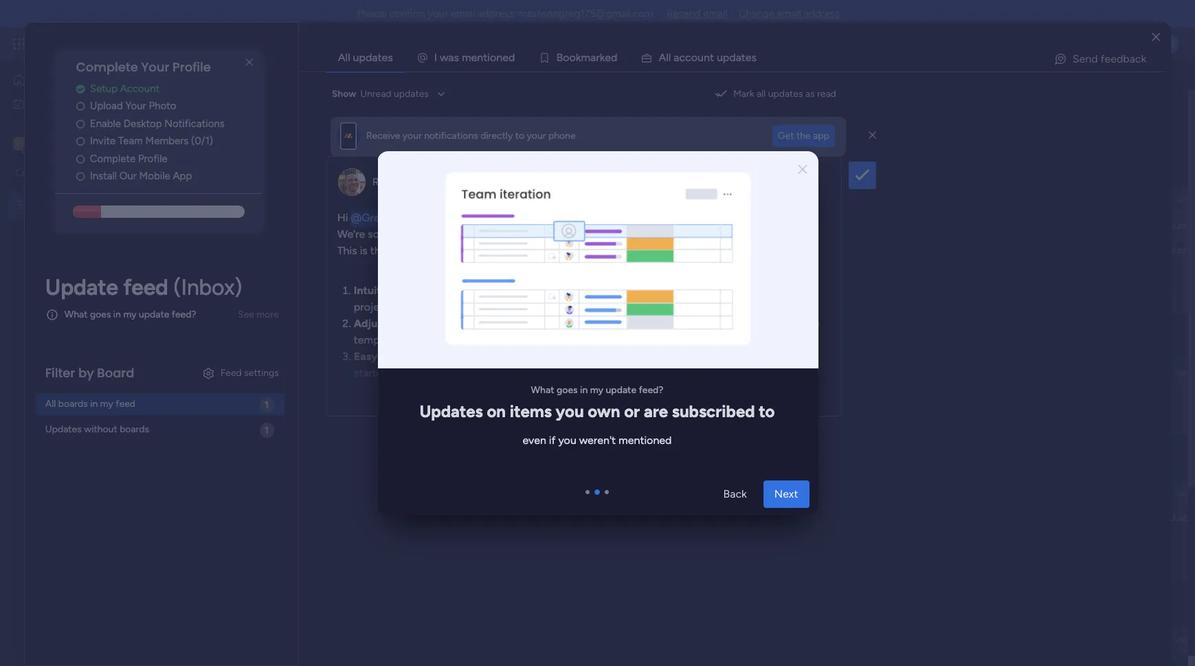 Task type: describe. For each thing, give the bounding box(es) containing it.
phone.
[[738, 366, 771, 379]]

2 notes from the top
[[787, 487, 813, 499]]

monday
[[61, 36, 108, 52]]

address:
[[478, 8, 516, 20]]

2 due date from the top
[[588, 487, 627, 499]]

your left phone at the left top of the page
[[527, 130, 546, 142]]

1 for all boards in my feed
[[265, 399, 269, 411]]

your right receive
[[403, 130, 422, 142]]

monday work management
[[61, 36, 214, 52]]

blocks
[[613, 333, 644, 346]]

setup account
[[90, 82, 160, 95]]

feel
[[676, 350, 694, 363]]

1 o from the left
[[490, 51, 497, 64]]

23
[[612, 221, 622, 231]]

2 due date field from the top
[[584, 486, 630, 501]]

2 owner field from the top
[[497, 365, 532, 380]]

feed? for what goes in my update feed?
[[172, 309, 196, 321]]

greg robinson image
[[1157, 33, 1179, 55]]

is
[[360, 244, 368, 257]]

sort button
[[501, 113, 550, 135]]

2 k from the left
[[600, 51, 605, 64]]

0 vertical spatial dapulse x slim image
[[241, 54, 258, 71]]

started,
[[354, 366, 392, 379]]

workflows
[[418, 300, 469, 313]]

read
[[551, 395, 576, 408]]

0 horizontal spatial profile
[[138, 152, 168, 165]]

3 t from the left
[[742, 51, 746, 64]]

starts
[[522, 317, 550, 330]]

nov 23
[[593, 221, 622, 231]]

1 n from the left
[[477, 51, 483, 64]]

Search in workspace field
[[29, 165, 115, 181]]

easy
[[354, 350, 378, 363]]

what for what goes in my update feed?
[[64, 309, 88, 321]]

1 just no from the top
[[1171, 221, 1196, 231]]

the inside hi @greg robinson we're so glad you're here. this is the very beginning of your team's journey to exceptional teamwork.
[[370, 244, 387, 257]]

4 upda from the top
[[1175, 633, 1196, 645]]

medium
[[686, 220, 721, 232]]

fast
[[444, 350, 463, 363]]

teamwork.
[[651, 244, 705, 257]]

for inside plan, manage and track all types of work, even for the most complex projects and workflows with ease.
[[687, 284, 701, 297]]

new item
[[260, 245, 302, 257]]

a l l a c c o u n t u p d a t e s
[[659, 51, 757, 64]]

please
[[357, 8, 387, 20]]

all for all boards in my feed
[[45, 398, 56, 410]]

21
[[612, 246, 621, 256]]

settings
[[244, 367, 279, 379]]

1 for updates without boards
[[265, 425, 269, 436]]

adjust for your exact needs:
[[354, 317, 497, 330]]

resend email
[[667, 8, 728, 20]]

2 c from the left
[[685, 51, 691, 64]]

all for all updates
[[338, 51, 350, 64]]

in for all boards in my feed
[[90, 398, 98, 410]]

1 vertical spatial feed
[[116, 398, 135, 410]]

on
[[487, 402, 506, 422]]

without
[[84, 424, 117, 435]]

or
[[624, 402, 640, 422]]

update
[[45, 274, 118, 300]]

lottie animation element
[[376, 151, 818, 368]]

install our mobile app
[[90, 170, 192, 182]]

new for new group #1
[[236, 337, 263, 354]]

1 l from the left
[[666, 51, 669, 64]]

we're
[[337, 227, 365, 240]]

invite
[[90, 135, 116, 147]]

1 upda from the top
[[1175, 192, 1196, 204]]

0 vertical spatial boards
[[58, 398, 88, 410]]

a
[[659, 51, 666, 64]]

anyone
[[519, 366, 555, 379]]

your inside you don't have to be a techie to feel confident in getting started, which makes onboarding anyone in your team as simple as using their phone.
[[569, 366, 591, 379]]

the inside it all starts with a customizable board. you can pick a ready-made template, make it your own, and choose the building blocks needed to jumpstart your work.
[[552, 333, 568, 346]]

makes
[[426, 366, 458, 379]]

more for read more
[[578, 395, 604, 408]]

types
[[588, 284, 616, 297]]

2 just from the top
[[1171, 245, 1188, 256]]

0 horizontal spatial as
[[622, 366, 632, 379]]

3 e from the left
[[605, 51, 611, 64]]

Search field
[[319, 115, 361, 134]]

weren't
[[579, 434, 616, 447]]

home button
[[8, 69, 148, 91]]

1 horizontal spatial board
[[97, 364, 134, 381]]

email for change email address
[[777, 8, 802, 20]]

d for i w a s m e n t i o n e d
[[509, 51, 515, 64]]

last for first last upda field from the bottom
[[1155, 633, 1173, 645]]

as inside button
[[806, 88, 815, 100]]

upload
[[90, 100, 123, 112]]

my work button
[[8, 92, 148, 114]]

main workspace
[[32, 136, 113, 150]]

1 v2 expand column image from the top
[[549, 188, 559, 200]]

1 due from the top
[[588, 366, 605, 378]]

your for photo
[[125, 100, 146, 112]]

1 vertical spatial you
[[558, 434, 576, 447]]

update for what goes in my update feed? updates on items you own or are subscribed to
[[606, 384, 636, 396]]

new group
[[236, 604, 306, 621]]

dapulse x slim image
[[869, 129, 876, 141]]

exceptional
[[590, 244, 648, 257]]

calendar button
[[422, 77, 481, 99]]

ease.
[[496, 300, 521, 313]]

our
[[119, 170, 137, 182]]

and left robust:
[[399, 284, 418, 297]]

m for a
[[581, 51, 591, 64]]

to inside it all starts with a customizable board. you can pick a ready-made template, make it your own, and choose the building blocks needed to jumpstart your work.
[[687, 333, 697, 346]]

d for a l l a c c o u n t u p d a t e s
[[730, 51, 736, 64]]

getting
[[759, 350, 795, 363]]

feed settings
[[221, 367, 279, 379]]

mobile
[[139, 170, 170, 182]]

see for see more
[[238, 309, 254, 320]]

1 notes from the top
[[787, 366, 813, 378]]

choose
[[513, 333, 549, 346]]

complete for complete profile
[[90, 152, 136, 165]]

0 vertical spatial profile
[[173, 58, 211, 76]]

own,
[[466, 333, 490, 346]]

your for profile
[[141, 58, 169, 76]]

project inside button
[[236, 118, 267, 130]]

column information image
[[637, 367, 648, 378]]

with inside plan, manage and track all types of work, even for the most complex projects and workflows with ease.
[[471, 300, 493, 313]]

in down don't
[[558, 366, 567, 379]]

robinsongreg175@gmail.com
[[519, 8, 654, 20]]

1 priority field from the top
[[685, 191, 722, 206]]

my for what goes in my update feed? updates on items you own or are subscribed to
[[590, 384, 603, 396]]

see plans
[[240, 38, 282, 49]]

0 vertical spatial #1
[[264, 78, 284, 100]]

1 horizontal spatial boards
[[120, 424, 149, 435]]

1 owner field from the top
[[497, 191, 532, 206]]

0 vertical spatial feed
[[123, 274, 168, 300]]

Board #1 field
[[209, 78, 287, 101]]

last for second last upda field from the top of the page
[[1155, 366, 1173, 378]]

2 o from the left
[[563, 51, 570, 64]]

2 n from the left
[[497, 51, 503, 64]]

2 d from the left
[[611, 51, 618, 64]]

simple
[[635, 366, 667, 379]]

goes for what goes in my update feed? updates on items you own or are subscribed to
[[556, 384, 578, 396]]

my for what goes in my update feed?
[[123, 309, 137, 321]]

app
[[173, 170, 192, 182]]

plan,
[[459, 284, 482, 297]]

track
[[548, 284, 572, 297]]

change email address
[[739, 8, 840, 20]]

needs:
[[463, 317, 497, 330]]

2 s from the left
[[752, 51, 757, 64]]

in for what goes in my update feed? updates on items you own or are subscribed to
[[580, 384, 588, 396]]

with inside it all starts with a customizable board. you can pick a ready-made template, make it your own, and choose the building blocks needed to jumpstart your work.
[[553, 317, 574, 330]]

in for what goes in my update feed?
[[113, 309, 121, 321]]

completed
[[236, 458, 307, 475]]

to inside what goes in my update feed? updates on items you own or are subscribed to
[[759, 402, 775, 422]]

to left be
[[592, 350, 603, 363]]

#1 inside "list box"
[[60, 198, 70, 210]]

1 e from the left
[[471, 51, 477, 64]]

1 vertical spatial dapulse x slim image
[[798, 162, 807, 177]]

a right the 'pick'
[[752, 317, 758, 330]]

your inside hi @greg robinson we're so glad you're here. this is the very beginning of your team's journey to exceptional teamwork.
[[478, 244, 500, 257]]

all for starts
[[509, 317, 520, 330]]

mark all updates as read
[[733, 88, 836, 100]]

update for what goes in my update feed?
[[139, 309, 169, 321]]

onboarding
[[460, 366, 517, 379]]

you inside you don't have to be a techie to feel confident in getting started, which makes onboarding anyone in your team as simple as using their phone.
[[517, 350, 536, 363]]

a right the b on the left of the page
[[591, 51, 596, 64]]

see plans button
[[222, 34, 288, 54]]

notifications
[[424, 130, 478, 142]]

and inside it all starts with a customizable board. you can pick a ready-made template, make it your own, and choose the building blocks needed to jumpstart your work.
[[492, 333, 511, 346]]

3 upda from the top
[[1175, 487, 1196, 499]]

1 c from the left
[[680, 51, 685, 64]]

2 u from the left
[[717, 51, 723, 64]]

in up phone.
[[747, 350, 756, 363]]

more for see more
[[257, 309, 279, 320]]

3 just from the top
[[1171, 513, 1188, 523]]

circle o image for enable
[[76, 119, 85, 129]]

to down needed at the right of page
[[662, 350, 673, 363]]

you're
[[406, 227, 436, 240]]

can
[[708, 317, 726, 330]]

get the app
[[778, 130, 830, 141]]

invite team members (0/1)
[[90, 135, 213, 147]]

all updates
[[338, 51, 393, 64]]

if
[[549, 434, 555, 447]]

new project
[[214, 118, 267, 130]]

person button
[[368, 113, 428, 135]]

updates inside "mark all updates as read" button
[[768, 88, 803, 100]]

to right "directly"
[[515, 130, 525, 142]]

feed
[[221, 367, 242, 379]]

send
[[1073, 52, 1098, 65]]

your up make
[[407, 317, 430, 330]]

owner for second the "owner" field from the top of the page
[[500, 366, 529, 378]]

0 horizontal spatial even
[[523, 434, 546, 447]]

a right a
[[674, 51, 680, 64]]

team
[[118, 135, 143, 147]]

4 last upda field from the top
[[1151, 631, 1196, 647]]

nov 21
[[594, 246, 621, 256]]

tab list containing all updates
[[326, 44, 1166, 71]]

and left track at the top left of the page
[[527, 284, 545, 297]]

projects
[[354, 300, 395, 313]]

workspace
[[58, 136, 113, 150]]

r
[[596, 51, 600, 64]]

filter for filter by board
[[45, 364, 75, 381]]

upload your photo
[[90, 100, 176, 112]]

To-do field
[[233, 164, 279, 181]]

53 min
[[1171, 197, 1196, 207]]

your right confirm
[[428, 8, 448, 20]]



Task type: vqa. For each thing, say whether or not it's contained in the screenshot.
Board in field
yes



Task type: locate. For each thing, give the bounding box(es) containing it.
updates down all boards in my feed
[[45, 424, 82, 435]]

None field
[[783, 191, 816, 206], [685, 486, 722, 501], [783, 191, 816, 206], [685, 486, 722, 501]]

by
[[78, 364, 94, 381]]

circle o image for upload
[[76, 101, 85, 112]]

circle o image down 'check circle' image at top left
[[76, 101, 85, 112]]

o left p at the right top
[[691, 51, 698, 64]]

1 circle o image from the top
[[76, 101, 85, 112]]

phone
[[549, 130, 576, 142]]

owner for first the "owner" field
[[500, 192, 529, 204]]

date down be
[[607, 366, 627, 378]]

0 vertical spatial more
[[257, 309, 279, 320]]

1 vertical spatial goes
[[556, 384, 578, 396]]

table down all updates 'link'
[[346, 82, 369, 93]]

1 vertical spatial due
[[588, 487, 605, 499]]

as left column information icon
[[622, 366, 632, 379]]

confident
[[697, 350, 745, 363]]

needed
[[647, 333, 684, 346]]

2 date from the top
[[607, 487, 627, 499]]

2 group from the top
[[267, 604, 306, 621]]

1 vertical spatial complete
[[90, 152, 136, 165]]

circle o image inside upload your photo link
[[76, 101, 85, 112]]

4 o from the left
[[691, 51, 698, 64]]

due down have
[[588, 366, 605, 378]]

0 vertical spatial what
[[64, 309, 88, 321]]

m for e
[[462, 51, 471, 64]]

0 vertical spatial even
[[661, 284, 684, 297]]

my up without
[[100, 398, 113, 410]]

notes field right back
[[783, 486, 816, 501]]

1 horizontal spatial dapulse x slim image
[[798, 162, 807, 177]]

board inside field
[[212, 78, 260, 100]]

1 notes field from the top
[[783, 365, 816, 380]]

1 horizontal spatial all
[[338, 51, 350, 64]]

v2 expand column image
[[549, 188, 559, 200], [549, 362, 559, 373]]

2 last upda from the top
[[1155, 366, 1196, 378]]

t right w
[[483, 51, 488, 64]]

my for all boards in my feed
[[100, 398, 113, 410]]

directly
[[481, 130, 513, 142]]

2 vertical spatial no
[[1190, 513, 1196, 523]]

Owner field
[[497, 191, 532, 206], [497, 365, 532, 380]]

back button
[[712, 481, 758, 508]]

next button
[[763, 481, 809, 508]]

1 owner from the top
[[500, 192, 529, 204]]

0 vertical spatial update
[[139, 309, 169, 321]]

see left plans on the top of the page
[[240, 38, 257, 49]]

0 horizontal spatial m
[[462, 51, 471, 64]]

new inside button
[[214, 118, 234, 130]]

1 vertical spatial see
[[238, 309, 254, 320]]

email right resend
[[703, 8, 728, 20]]

0 vertical spatial v2 expand column image
[[549, 188, 559, 200]]

3 no from the top
[[1190, 513, 1196, 523]]

for left most
[[687, 284, 701, 297]]

l down resend
[[666, 51, 669, 64]]

in right read
[[580, 384, 588, 396]]

techie
[[629, 350, 660, 363]]

in down "update feed (inbox)"
[[113, 309, 121, 321]]

your down ready-
[[751, 333, 772, 346]]

circle o image for complete
[[76, 154, 85, 164]]

1 vertical spatial priority
[[688, 366, 719, 378]]

all inside 'link'
[[338, 51, 350, 64]]

0 vertical spatial group
[[267, 337, 306, 354]]

circle o image left invite
[[76, 136, 85, 147]]

1 horizontal spatial you
[[687, 317, 706, 330]]

board #1 list box
[[0, 190, 175, 401]]

goes for what goes in my update feed?
[[90, 309, 111, 321]]

filter
[[454, 119, 476, 130], [45, 364, 75, 381]]

circle o image for invite
[[76, 136, 85, 147]]

2 m from the left
[[581, 51, 591, 64]]

0 horizontal spatial with
[[471, 300, 493, 313]]

2 l from the left
[[669, 51, 671, 64]]

1 horizontal spatial main
[[323, 82, 344, 93]]

option
[[0, 192, 175, 195]]

2 due from the top
[[588, 487, 605, 499]]

1 last upda field from the top
[[1151, 191, 1196, 206]]

3 last from the top
[[1155, 487, 1173, 499]]

using
[[683, 366, 710, 379]]

jumpstart
[[700, 333, 748, 346]]

2 last from the top
[[1155, 366, 1173, 378]]

feed up what goes in my update feed? on the left top of the page
[[123, 274, 168, 300]]

1 vertical spatial all
[[45, 398, 56, 410]]

board #1 inside field
[[212, 78, 284, 100]]

upload your photo link
[[76, 99, 262, 114]]

the up don't
[[552, 333, 568, 346]]

Priority field
[[685, 191, 722, 206], [685, 365, 722, 380]]

main for main table
[[323, 82, 344, 93]]

get the app button
[[773, 125, 835, 147]]

1 vertical spatial even
[[523, 434, 546, 447]]

0 horizontal spatial filter
[[45, 364, 75, 381]]

0 vertical spatial updates
[[419, 402, 483, 422]]

new inside "field"
[[236, 604, 263, 621]]

1 horizontal spatial email
[[703, 8, 728, 20]]

1 vertical spatial nov
[[594, 246, 610, 256]]

2 vertical spatial just
[[1171, 513, 1188, 523]]

group
[[267, 337, 306, 354], [267, 604, 306, 621]]

don't
[[539, 350, 564, 363]]

e right p at the right top
[[746, 51, 752, 64]]

#1 down plans on the top of the page
[[264, 78, 284, 100]]

n left p at the right top
[[704, 51, 710, 64]]

s right p at the right top
[[752, 51, 757, 64]]

dapulse x slim image down get the app "button"
[[798, 162, 807, 177]]

the inside "button"
[[797, 130, 811, 141]]

1 k from the left
[[576, 51, 581, 64]]

dapulse x slim image
[[241, 54, 258, 71], [798, 162, 807, 177]]

2 vertical spatial my
[[100, 398, 113, 410]]

filter left the by
[[45, 364, 75, 381]]

1 1 from the top
[[265, 399, 269, 411]]

1 vertical spatial just no
[[1171, 245, 1196, 256]]

all inside plan, manage and track all types of work, even for the most complex projects and workflows with ease.
[[575, 284, 586, 297]]

what down update
[[64, 309, 88, 321]]

0 vertical spatial no
[[1190, 221, 1196, 231]]

have
[[566, 350, 590, 363]]

0 vertical spatial notes
[[787, 366, 813, 378]]

1 t from the left
[[483, 51, 488, 64]]

to-do
[[236, 164, 275, 181]]

my
[[123, 309, 137, 321], [590, 384, 603, 396], [100, 398, 113, 410]]

my work
[[30, 97, 67, 109]]

make
[[403, 333, 429, 346]]

with
[[471, 300, 493, 313], [553, 317, 574, 330]]

3 n from the left
[[704, 51, 710, 64]]

new inside field
[[236, 337, 263, 354]]

last for 1st last upda field from the top
[[1155, 192, 1173, 204]]

n right i
[[497, 51, 503, 64]]

d up mark
[[730, 51, 736, 64]]

updates left read
[[768, 88, 803, 100]]

see for see plans
[[240, 38, 257, 49]]

1 horizontal spatial k
[[600, 51, 605, 64]]

and down intuitive and robust:
[[397, 300, 416, 313]]

easy onboarding, fast adoption:
[[354, 350, 515, 363]]

0 vertical spatial my
[[123, 309, 137, 321]]

1 vertical spatial no
[[1190, 245, 1196, 256]]

date down weren't
[[607, 487, 627, 499]]

2 circle o image from the top
[[76, 171, 85, 182]]

1 vertical spatial for
[[390, 317, 405, 330]]

1 horizontal spatial with
[[553, 317, 574, 330]]

0 horizontal spatial board #1
[[32, 198, 70, 210]]

a up building
[[577, 317, 583, 330]]

management
[[139, 36, 214, 52]]

complete your profile
[[76, 58, 211, 76]]

nov for nov 21
[[594, 246, 610, 256]]

0 horizontal spatial what
[[64, 309, 88, 321]]

just
[[1171, 221, 1188, 231], [1171, 245, 1188, 256], [1171, 513, 1188, 523]]

main inside button
[[323, 82, 344, 93]]

board inside "list box"
[[32, 198, 58, 210]]

check circle image
[[76, 84, 85, 94]]

1 due date field from the top
[[584, 365, 630, 380]]

filter for filter
[[454, 119, 476, 130]]

work
[[111, 36, 136, 52], [46, 97, 67, 109]]

more up 'new group #1'
[[257, 309, 279, 320]]

1 table from the left
[[346, 82, 369, 93]]

0 vertical spatial priority
[[688, 192, 719, 204]]

all inside it all starts with a customizable board. you can pick a ready-made template, make it your own, and choose the building blocks needed to jumpstart your work.
[[509, 317, 520, 330]]

0 horizontal spatial board
[[32, 198, 58, 210]]

4 e from the left
[[746, 51, 752, 64]]

update inside what goes in my update feed? updates on items you own or are subscribed to
[[606, 384, 636, 396]]

a right p at the right top
[[736, 51, 742, 64]]

0 vertical spatial you
[[687, 317, 706, 330]]

nov left 21
[[594, 246, 610, 256]]

board #1
[[212, 78, 284, 100], [32, 198, 70, 210]]

see more button
[[232, 304, 284, 326]]

your left team's
[[478, 244, 500, 257]]

subscribed
[[672, 402, 755, 422]]

circle o image for install
[[76, 171, 85, 182]]

arrow down image
[[480, 116, 497, 133]]

setup
[[90, 82, 118, 95]]

glad
[[382, 227, 403, 240]]

2 upda from the top
[[1175, 366, 1196, 378]]

1 horizontal spatial what
[[531, 384, 554, 396]]

o left r
[[563, 51, 570, 64]]

2
[[293, 196, 299, 208]]

close image
[[1152, 32, 1161, 42]]

your down have
[[569, 366, 591, 379]]

3 last upda from the top
[[1155, 487, 1196, 499]]

work for my
[[46, 97, 67, 109]]

0 vertical spatial due
[[588, 366, 605, 378]]

i
[[488, 51, 490, 64]]

#1 down "search in workspace" field
[[60, 198, 70, 210]]

of inside plan, manage and track all types of work, even for the most complex projects and workflows with ease.
[[619, 284, 629, 297]]

building
[[571, 333, 610, 346]]

4 last from the top
[[1155, 633, 1173, 645]]

even
[[661, 284, 684, 297], [523, 434, 546, 447]]

notifications
[[165, 117, 225, 130]]

1 vertical spatial all
[[575, 284, 586, 297]]

it all starts with a customizable board. you can pick a ready-made template, make it your own, and choose the building blocks needed to jumpstart your work.
[[354, 317, 820, 346]]

all for updates
[[757, 88, 766, 100]]

main inside workspace selection element
[[32, 136, 56, 150]]

1 circle o image from the top
[[76, 119, 85, 129]]

2 email from the left
[[703, 8, 728, 20]]

all inside button
[[757, 88, 766, 100]]

my
[[30, 97, 43, 109]]

1 horizontal spatial s
[[752, 51, 757, 64]]

table inside table button
[[389, 82, 412, 93]]

read
[[817, 88, 836, 100]]

1 m from the left
[[462, 51, 471, 64]]

1 vertical spatial group
[[267, 604, 306, 621]]

install
[[90, 170, 117, 182]]

m left i
[[462, 51, 471, 64]]

all up main table
[[338, 51, 350, 64]]

1 vertical spatial 1
[[265, 425, 269, 436]]

0 horizontal spatial my
[[100, 398, 113, 410]]

you don't have to be a techie to feel confident in getting started, which makes onboarding anyone in your team as simple as using their phone.
[[354, 350, 795, 379]]

circle o image inside 'enable desktop notifications' link
[[76, 119, 85, 129]]

1 priority from the top
[[688, 192, 719, 204]]

u
[[698, 51, 704, 64], [717, 51, 723, 64]]

0 horizontal spatial dapulse x slim image
[[241, 54, 258, 71]]

hi
[[337, 211, 348, 224]]

dapulse x slim image down see plans
[[241, 54, 258, 71]]

tab list
[[326, 44, 1166, 71]]

1 group from the top
[[267, 337, 306, 354]]

3 d from the left
[[730, 51, 736, 64]]

feed? for what goes in my update feed? updates on items you own or are subscribed to
[[639, 384, 663, 396]]

circle o image up "search in workspace" field
[[76, 154, 85, 164]]

1 just from the top
[[1171, 221, 1188, 231]]

e left i
[[471, 51, 477, 64]]

n left i
[[477, 51, 483, 64]]

updates
[[419, 402, 483, 422], [45, 424, 82, 435]]

1 horizontal spatial u
[[717, 51, 723, 64]]

updates up main table
[[353, 51, 393, 64]]

photo
[[149, 100, 176, 112]]

1 last upda from the top
[[1155, 192, 1196, 204]]

2 horizontal spatial my
[[590, 384, 603, 396]]

goes
[[90, 309, 111, 321], [556, 384, 578, 396]]

work up complete your profile
[[111, 36, 136, 52]]

Budget field
[[877, 191, 915, 206]]

2 horizontal spatial n
[[704, 51, 710, 64]]

due date field down be
[[584, 365, 630, 380]]

roy mann
[[372, 175, 421, 188]]

group
[[585, 490, 609, 495]]

even left the if
[[523, 434, 546, 447]]

of
[[465, 244, 475, 257], [619, 284, 629, 297]]

0 vertical spatial just no
[[1171, 221, 1196, 231]]

circle o image
[[76, 119, 85, 129], [76, 171, 85, 182]]

0 vertical spatial circle o image
[[76, 101, 85, 112]]

all right track at the top left of the page
[[575, 284, 586, 297]]

3 last upda field from the top
[[1151, 486, 1196, 501]]

own
[[588, 402, 620, 422]]

adoption:
[[466, 350, 515, 363]]

as
[[806, 88, 815, 100], [622, 366, 632, 379], [670, 366, 681, 379]]

1
[[265, 399, 269, 411], [265, 425, 269, 436]]

updates inside all updates 'link'
[[353, 51, 393, 64]]

mentioned
[[618, 434, 672, 447]]

even inside plan, manage and track all types of work, even for the most complex projects and workflows with ease.
[[661, 284, 684, 297]]

3 o from the left
[[570, 51, 576, 64]]

profile down management
[[173, 58, 211, 76]]

no
[[1190, 221, 1196, 231], [1190, 245, 1196, 256], [1190, 513, 1196, 523]]

so
[[368, 227, 379, 240]]

0 vertical spatial circle o image
[[76, 119, 85, 129]]

my inside what goes in my update feed? updates on items you own or are subscribed to
[[590, 384, 603, 396]]

v2 expand column image left have
[[549, 362, 559, 373]]

workspace image
[[13, 136, 27, 151]]

you inside what goes in my update feed? updates on items you own or are subscribed to
[[556, 402, 584, 422]]

to up feel
[[687, 333, 697, 346]]

board #1 up new project
[[212, 78, 284, 100]]

#1 left easy
[[309, 337, 324, 354]]

due
[[588, 366, 605, 378], [588, 487, 605, 499]]

m left r
[[581, 51, 591, 64]]

1 vertical spatial updates
[[768, 88, 803, 100]]

new group #1
[[236, 337, 324, 354]]

min
[[1183, 197, 1196, 207]]

o
[[490, 51, 497, 64], [563, 51, 570, 64], [570, 51, 576, 64], [691, 51, 698, 64]]

new for new item
[[260, 245, 280, 257]]

0 vertical spatial with
[[471, 300, 493, 313]]

2 table from the left
[[389, 82, 412, 93]]

1 s from the left
[[454, 51, 459, 64]]

2 priority field from the top
[[685, 365, 722, 380]]

k
[[576, 51, 581, 64], [600, 51, 605, 64]]

the right is
[[370, 244, 387, 257]]

next
[[774, 488, 798, 501]]

board #1 inside "list box"
[[32, 198, 70, 210]]

1 u from the left
[[698, 51, 704, 64]]

u down resend email
[[717, 51, 723, 64]]

53
[[1171, 197, 1181, 207]]

1 horizontal spatial updates
[[419, 402, 483, 422]]

lottie animation image
[[376, 151, 818, 368]]

of inside hi @greg robinson we're so glad you're here. this is the very beginning of your team's journey to exceptional teamwork.
[[465, 244, 475, 257]]

1 horizontal spatial feed?
[[639, 384, 663, 396]]

goes down you don't have to be a techie to feel confident in getting started, which makes onboarding anyone in your team as simple as using their phone. at the bottom of page
[[556, 384, 578, 396]]

1 date from the top
[[607, 366, 627, 378]]

group inside field
[[267, 337, 306, 354]]

work for monday
[[111, 36, 136, 52]]

1 vertical spatial due date
[[588, 487, 627, 499]]

0 vertical spatial owner
[[500, 192, 529, 204]]

last for third last upda field from the top
[[1155, 487, 1173, 499]]

1 vertical spatial circle o image
[[76, 136, 85, 147]]

all boards in my feed
[[45, 398, 135, 410]]

1 horizontal spatial update
[[606, 384, 636, 396]]

0 vertical spatial all
[[757, 88, 766, 100]]

customizable
[[585, 317, 651, 330]]

3 circle o image from the top
[[76, 154, 85, 164]]

0 horizontal spatial updates
[[45, 424, 82, 435]]

workspace selection element
[[13, 135, 115, 153]]

due date field down weren't
[[584, 486, 630, 501]]

group for new group
[[267, 604, 306, 621]]

0 vertical spatial for
[[687, 284, 701, 297]]

1 horizontal spatial my
[[123, 309, 137, 321]]

a right i
[[448, 51, 454, 64]]

Completed field
[[233, 458, 311, 476]]

1 vertical spatial profile
[[138, 152, 168, 165]]

feed up without
[[116, 398, 135, 410]]

invite team members (0/1) link
[[76, 134, 262, 149]]

1 vertical spatial just
[[1171, 245, 1188, 256]]

nov for nov 23
[[593, 221, 610, 231]]

circle o image
[[76, 101, 85, 112], [76, 136, 85, 147], [76, 154, 85, 164]]

1 horizontal spatial m
[[581, 51, 591, 64]]

1 last from the top
[[1155, 192, 1173, 204]]

2 no from the top
[[1190, 245, 1196, 256]]

Last upda field
[[1151, 191, 1196, 206], [1151, 365, 1196, 380], [1151, 486, 1196, 501], [1151, 631, 1196, 647]]

even if you weren't mentioned
[[523, 434, 672, 447]]

1 horizontal spatial n
[[497, 51, 503, 64]]

all right mark
[[757, 88, 766, 100]]

1 vertical spatial notes field
[[783, 486, 816, 501]]

which
[[394, 366, 424, 379]]

filter left arrow down icon
[[454, 119, 476, 130]]

main right 'workspace' image
[[32, 136, 56, 150]]

3 just no from the top
[[1171, 513, 1196, 523]]

1 d from the left
[[509, 51, 515, 64]]

1 horizontal spatial as
[[670, 366, 681, 379]]

2 vertical spatial just no
[[1171, 513, 1196, 523]]

complete for complete your profile
[[76, 58, 138, 76]]

1 horizontal spatial updates
[[768, 88, 803, 100]]

you left "can" at the right top of the page
[[687, 317, 706, 330]]

board up new project
[[212, 78, 260, 100]]

e
[[471, 51, 477, 64], [503, 51, 509, 64], [605, 51, 611, 64], [746, 51, 752, 64]]

1 horizontal spatial profile
[[173, 58, 211, 76]]

2 last upda field from the top
[[1151, 365, 1196, 380]]

1 horizontal spatial all
[[575, 284, 586, 297]]

board #1 down "search in workspace" field
[[32, 198, 70, 210]]

home
[[32, 74, 58, 85]]

in inside what goes in my update feed? updates on items you own or are subscribed to
[[580, 384, 588, 396]]

1 horizontal spatial t
[[710, 51, 714, 64]]

2 1 from the top
[[265, 425, 269, 436]]

in up 'updates without boards'
[[90, 398, 98, 410]]

your up fast
[[442, 333, 463, 346]]

2 vertical spatial all
[[509, 317, 520, 330]]

0 vertical spatial owner field
[[497, 191, 532, 206]]

2 vertical spatial #1
[[309, 337, 324, 354]]

b
[[556, 51, 563, 64]]

all
[[757, 88, 766, 100], [575, 284, 586, 297], [509, 317, 520, 330]]

group for new group #1
[[267, 337, 306, 354]]

new for new project
[[214, 118, 234, 130]]

2 t from the left
[[710, 51, 714, 64]]

table inside main table button
[[346, 82, 369, 93]]

it
[[499, 317, 507, 330]]

more right read
[[578, 395, 604, 408]]

the inside plan, manage and track all types of work, even for the most complex projects and workflows with ease.
[[704, 284, 720, 297]]

updates down makes on the bottom left of the page
[[419, 402, 483, 422]]

0 vertical spatial priority field
[[685, 191, 722, 206]]

1 horizontal spatial d
[[611, 51, 618, 64]]

goes inside what goes in my update feed? updates on items you own or are subscribed to
[[556, 384, 578, 396]]

complete
[[76, 58, 138, 76], [90, 152, 136, 165]]

0 vertical spatial nov
[[593, 221, 610, 231]]

2 vertical spatial board
[[97, 364, 134, 381]]

board right the by
[[97, 364, 134, 381]]

1 horizontal spatial more
[[578, 395, 604, 408]]

filter inside popup button
[[454, 119, 476, 130]]

work inside my work button
[[46, 97, 67, 109]]

what for what goes in my update feed? updates on items you own or are subscribed to
[[531, 384, 554, 396]]

circle o image inside 'install our mobile app' link
[[76, 171, 85, 182]]

1 vertical spatial with
[[553, 317, 574, 330]]

filter button
[[432, 113, 497, 135]]

main for main workspace
[[32, 136, 56, 150]]

2 notes field from the top
[[783, 486, 816, 501]]

all updates link
[[327, 45, 404, 71]]

e right r
[[605, 51, 611, 64]]

to right the v2 overdue deadline icon
[[576, 244, 587, 257]]

3 email from the left
[[777, 8, 802, 20]]

you inside it all starts with a customizable board. you can pick a ready-made template, make it your own, and choose the building blocks needed to jumpstart your work.
[[687, 317, 706, 330]]

new for new group
[[236, 604, 263, 621]]

1 no from the top
[[1190, 221, 1196, 231]]

2 just no from the top
[[1171, 245, 1196, 256]]

email right change
[[777, 8, 802, 20]]

updates inside what goes in my update feed? updates on items you own or are subscribed to
[[419, 402, 483, 422]]

2 priority from the top
[[688, 366, 719, 378]]

main table
[[323, 82, 369, 93]]

update down team
[[606, 384, 636, 396]]

2 v2 expand column image from the top
[[549, 362, 559, 373]]

date
[[607, 366, 627, 378], [607, 487, 627, 499]]

1 vertical spatial your
[[125, 100, 146, 112]]

New Group #1 field
[[233, 337, 328, 355]]

2 e from the left
[[503, 51, 509, 64]]

email for resend email
[[703, 8, 728, 20]]

2 owner from the top
[[500, 366, 529, 378]]

s
[[454, 51, 459, 64], [752, 51, 757, 64]]

complete up setup
[[76, 58, 138, 76]]

0 vertical spatial filter
[[454, 119, 476, 130]]

feed? down simple
[[639, 384, 663, 396]]

to down phone.
[[759, 402, 775, 422]]

profile down invite team members (0/1)
[[138, 152, 168, 165]]

1 vertical spatial v2 expand column image
[[549, 362, 559, 373]]

group inside "field"
[[267, 604, 306, 621]]

what inside what goes in my update feed? updates on items you own or are subscribed to
[[531, 384, 554, 396]]

feed
[[123, 274, 168, 300], [116, 398, 135, 410]]

Notes field
[[783, 365, 816, 380], [783, 486, 816, 501]]

1 vertical spatial update
[[606, 384, 636, 396]]

update down "update feed (inbox)"
[[139, 309, 169, 321]]

priority down confident
[[688, 366, 719, 378]]

nov left 23
[[593, 221, 610, 231]]

2 vertical spatial circle o image
[[76, 154, 85, 164]]

notes field down getting
[[783, 365, 816, 380]]

New Group field
[[233, 604, 309, 621]]

4 last upda from the top
[[1155, 633, 1196, 645]]

feed? inside what goes in my update feed? updates on items you own or are subscribed to
[[639, 384, 663, 396]]

2 circle o image from the top
[[76, 136, 85, 147]]

1 due date from the top
[[588, 366, 627, 378]]

a inside you don't have to be a techie to feel confident in getting started, which makes onboarding anyone in your team as simple as using their phone.
[[621, 350, 626, 363]]

upda
[[1175, 192, 1196, 204], [1175, 366, 1196, 378], [1175, 487, 1196, 499], [1175, 633, 1196, 645]]

main table button
[[302, 77, 379, 99]]

my down "update feed (inbox)"
[[123, 309, 137, 321]]

receive
[[366, 130, 400, 142]]

priority
[[688, 192, 719, 204], [688, 366, 719, 378]]

b o o k m a r k e d
[[556, 51, 618, 64]]

select product image
[[12, 37, 26, 51]]

v2 overdue deadline image
[[564, 244, 575, 257]]

all down filter by board
[[45, 398, 56, 410]]

1 vertical spatial #1
[[60, 198, 70, 210]]

priority field up the medium
[[685, 191, 722, 206]]

beginning
[[413, 244, 462, 257]]

1 email from the left
[[451, 8, 475, 20]]

feed? down (inbox)
[[172, 309, 196, 321]]

1 horizontal spatial board #1
[[212, 78, 284, 100]]

send feedback button
[[1048, 48, 1152, 70]]

see
[[240, 38, 257, 49], [238, 309, 254, 320]]

Due date field
[[584, 365, 630, 380], [584, 486, 630, 501]]

account
[[120, 82, 160, 95]]

your down account
[[125, 100, 146, 112]]

circle o image inside "invite team members (0/1)" link
[[76, 136, 85, 147]]

circle o image inside complete profile link
[[76, 154, 85, 164]]

notes right back
[[787, 487, 813, 499]]

to inside hi @greg robinson we're so glad you're here. this is the very beginning of your team's journey to exceptional teamwork.
[[576, 244, 587, 257]]

the left most
[[704, 284, 720, 297]]



